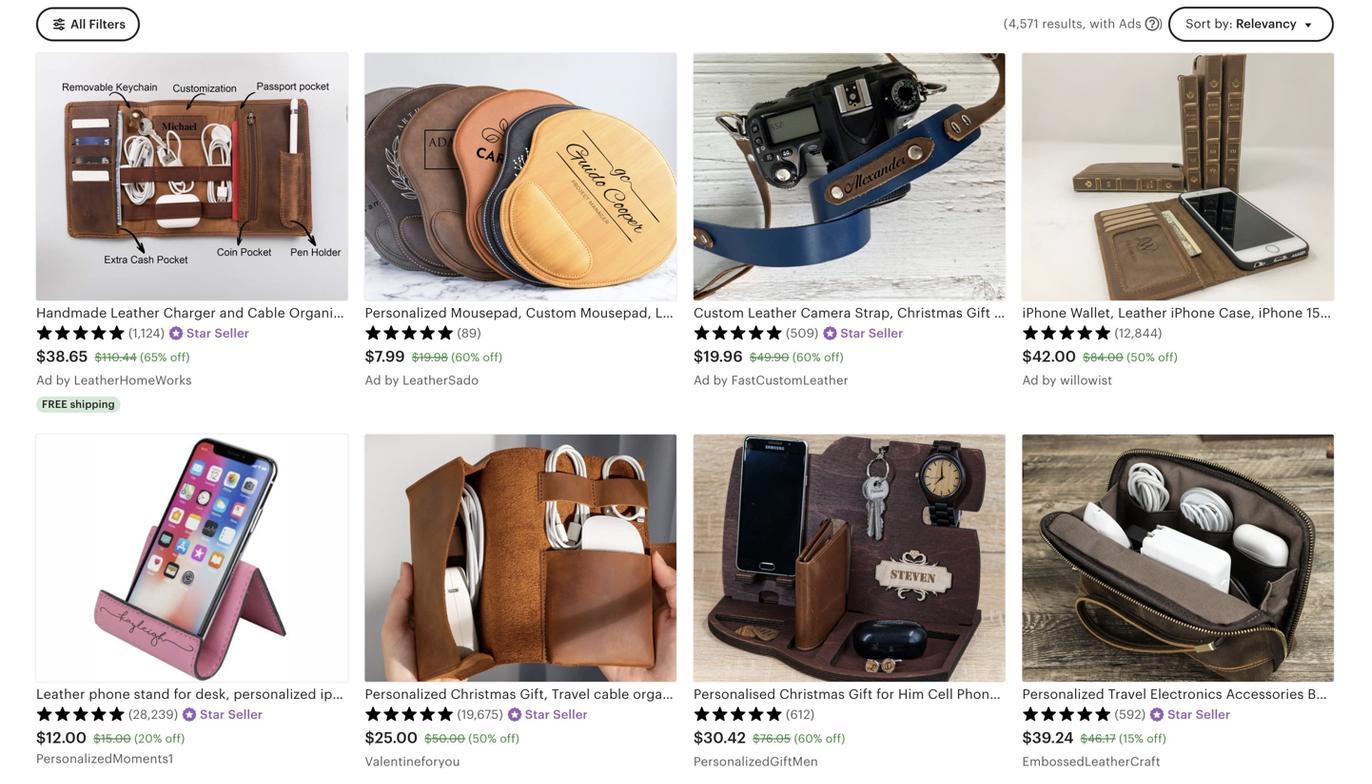 Task type: locate. For each thing, give the bounding box(es) containing it.
5 out of 5 stars image up the 12.00
[[36, 706, 126, 722]]

(60% down (509)
[[792, 351, 821, 364]]

seller for 39.24
[[1196, 708, 1231, 722]]

2 a from the left
[[365, 374, 373, 388]]

1 horizontal spatial (50%
[[1127, 351, 1155, 364]]

(60%
[[451, 351, 480, 364], [792, 351, 821, 364], [794, 732, 822, 745]]

(65%
[[140, 351, 167, 364]]

$ 38.65 $ 110.44 (65% off)
[[36, 348, 190, 365]]

0 vertical spatial (50%
[[1127, 351, 1155, 364]]

1 d from the left
[[44, 374, 52, 388]]

5 out of 5 stars image up 38.65
[[36, 325, 126, 340]]

5 out of 5 stars image up 25.00
[[365, 706, 454, 722]]

12.00
[[46, 730, 87, 747]]

5 out of 5 stars image up 7.99
[[365, 325, 454, 340]]

seller for 12.00
[[228, 708, 263, 722]]

off) inside $ 30.42 $ 76.05 (60% off)
[[826, 732, 845, 745]]

y
[[64, 374, 70, 388], [392, 374, 399, 388], [721, 374, 728, 388], [1050, 374, 1057, 388]]

shipping
[[70, 399, 115, 410]]

(50%
[[1127, 351, 1155, 364], [468, 732, 497, 745]]

off) right (20%
[[165, 732, 185, 745]]

off) right (65%
[[170, 351, 190, 364]]

4,571
[[1008, 17, 1039, 31]]

star seller
[[187, 326, 249, 341], [840, 326, 903, 341], [200, 708, 263, 722], [525, 708, 588, 722], [1168, 708, 1231, 722]]

star seller for 39.24
[[1168, 708, 1231, 722]]

d for 42.00
[[1031, 374, 1039, 388]]

y down 38.65
[[64, 374, 70, 388]]

ads
[[1119, 17, 1142, 31]]

star seller right (19,675)
[[525, 708, 588, 722]]

3 b from the left
[[713, 374, 721, 388]]

(15%
[[1119, 732, 1144, 745]]

30.42
[[703, 730, 746, 747]]

(1,124)
[[128, 326, 165, 341]]

(60% inside $ 7.99 $ 19.98 (60% off)
[[451, 351, 480, 364]]

star right (509)
[[840, 326, 865, 341]]

star for 19.96
[[840, 326, 865, 341]]

b down 42.00 in the right of the page
[[1042, 374, 1050, 388]]

star for 39.24
[[1168, 708, 1193, 722]]

star seller right (1,124)
[[187, 326, 249, 341]]

off) inside the $ 42.00 $ 84.00 (50% off)
[[1158, 351, 1178, 364]]

willowist
[[1060, 374, 1112, 388]]

5 out of 5 stars image for 7.99
[[365, 325, 454, 340]]

off) down the (12,844)
[[1158, 351, 1178, 364]]

a for 19.96
[[694, 374, 702, 388]]

seller for 19.96
[[869, 326, 903, 341]]

star seller right (28,239)
[[200, 708, 263, 722]]

b up the free
[[56, 374, 64, 388]]

d down 7.99
[[373, 374, 381, 388]]

sort by: relevancy
[[1186, 17, 1297, 31]]

5 out of 5 stars image up 39.24
[[1022, 706, 1112, 722]]

star seller right the (592)
[[1168, 708, 1231, 722]]

star seller right (509)
[[840, 326, 903, 341]]

d down 42.00 in the right of the page
[[1031, 374, 1039, 388]]

(60% inside '$ 19.96 $ 49.90 (60% off)'
[[792, 351, 821, 364]]

4 b from the left
[[1042, 374, 1050, 388]]

5 out of 5 stars image up 30.42
[[694, 706, 783, 722]]

off) right (15%
[[1147, 732, 1166, 745]]

b
[[56, 374, 64, 388], [385, 374, 393, 388], [713, 374, 721, 388], [1042, 374, 1050, 388]]

(50% down (19,675)
[[468, 732, 497, 745]]

5 out of 5 stars image up 42.00 in the right of the page
[[1022, 325, 1112, 340]]

1 a from the left
[[36, 374, 45, 388]]

off) for 7.99
[[483, 351, 502, 364]]

a
[[36, 374, 45, 388], [365, 374, 373, 388], [694, 374, 702, 388], [1022, 374, 1031, 388]]

free
[[42, 399, 67, 410]]

all filters button
[[36, 7, 140, 41]]

4 a from the left
[[1022, 374, 1031, 388]]

a up the free
[[36, 374, 45, 388]]

(60% down (89)
[[451, 351, 480, 364]]

off) for 30.42
[[826, 732, 845, 745]]

$ 42.00 $ 84.00 (50% off)
[[1022, 348, 1178, 365]]

seller right the (592)
[[1196, 708, 1231, 722]]

4 y from the left
[[1050, 374, 1057, 388]]

$ inside $ 30.42 $ 76.05 (60% off)
[[753, 732, 760, 745]]

46.17
[[1088, 732, 1116, 745]]

(50% inside the $ 42.00 $ 84.00 (50% off)
[[1127, 351, 1155, 364]]

off) inside '$ 12.00 $ 15.00 (20% off) personalizedmoments1'
[[165, 732, 185, 745]]

y for 7.99
[[392, 374, 399, 388]]

off) right the 19.98
[[483, 351, 502, 364]]

$ 30.42 $ 76.05 (60% off)
[[694, 730, 845, 747]]

$ inside $ 25.00 $ 50.00 (50% off)
[[424, 732, 432, 745]]

seller
[[215, 326, 249, 341], [869, 326, 903, 341], [228, 708, 263, 722], [553, 708, 588, 722], [1196, 708, 1231, 722]]

star
[[187, 326, 211, 341], [840, 326, 865, 341], [200, 708, 225, 722], [525, 708, 550, 722], [1168, 708, 1193, 722]]

off) inside the $ 38.65 $ 110.44 (65% off)
[[170, 351, 190, 364]]

0 horizontal spatial (50%
[[468, 732, 497, 745]]

y down 7.99
[[392, 374, 399, 388]]

84.00
[[1090, 351, 1124, 364]]

1 vertical spatial (50%
[[468, 732, 497, 745]]

2 d from the left
[[373, 374, 381, 388]]

$ 7.99 $ 19.98 (60% off)
[[365, 348, 502, 365]]

off) right the 76.05 in the right of the page
[[826, 732, 845, 745]]

personalised christmas gift for him cell phone docking charging station stand tech accessory desk organizer handmade gift boyfriend man men image
[[694, 435, 1005, 682]]

4 d from the left
[[1031, 374, 1039, 388]]

a d b y willowist
[[1022, 374, 1112, 388]]

39.24
[[1032, 730, 1074, 747]]

off) inside $ 25.00 $ 50.00 (50% off)
[[500, 732, 519, 745]]

$ inside '$ 19.96 $ 49.90 (60% off)'
[[749, 351, 757, 364]]

off) inside '$ 19.96 $ 49.90 (60% off)'
[[824, 351, 844, 364]]

leathersado
[[403, 374, 479, 388]]

personalizedgiftmen
[[694, 755, 818, 769]]

$ 25.00 $ 50.00 (50% off)
[[365, 730, 519, 747]]

d
[[44, 374, 52, 388], [373, 374, 381, 388], [702, 374, 710, 388], [1031, 374, 1039, 388]]

(60% for 30.42
[[794, 732, 822, 745]]

b down 7.99
[[385, 374, 393, 388]]

off) down (19,675)
[[500, 732, 519, 745]]

star right (1,124)
[[187, 326, 211, 341]]

star for 12.00
[[200, 708, 225, 722]]

off) up fastcustomleather
[[824, 351, 844, 364]]

y down 19.96
[[721, 374, 728, 388]]

personalized travel electronics accessories bag, digital gadgets case, cable charge storage bag, portable cord pouch, gift for men image
[[1022, 435, 1334, 682]]

1 b from the left
[[56, 374, 64, 388]]

$ 39.24 $ 46.17 (15% off)
[[1022, 730, 1166, 747]]

38.65
[[46, 348, 88, 365]]

fastcustomleather
[[731, 374, 848, 388]]

custom leather camera strap, christmas gift idea, dslr camera holder, photographer gift, camera neck strap, gift for him, bff birthday gift image
[[694, 53, 1005, 301]]

b down 19.96
[[713, 374, 721, 388]]

(612)
[[786, 708, 815, 722]]

110.44
[[102, 351, 137, 364]]

d for 7.99
[[373, 374, 381, 388]]

off)
[[170, 351, 190, 364], [483, 351, 502, 364], [824, 351, 844, 364], [1158, 351, 1178, 364], [165, 732, 185, 745], [500, 732, 519, 745], [826, 732, 845, 745], [1147, 732, 1166, 745]]

5 out of 5 stars image for 42.00
[[1022, 325, 1112, 340]]

star right the (592)
[[1168, 708, 1193, 722]]

off) inside $ 39.24 $ 46.17 (15% off)
[[1147, 732, 1166, 745]]

seller right (19,675)
[[553, 708, 588, 722]]

5 out of 5 stars image up 19.96
[[694, 325, 783, 340]]

a left willowist
[[1022, 374, 1031, 388]]

5 out of 5 stars image
[[36, 325, 126, 340], [365, 325, 454, 340], [694, 325, 783, 340], [1022, 325, 1112, 340], [36, 706, 126, 722], [365, 706, 454, 722], [694, 706, 783, 722], [1022, 706, 1112, 722]]

(50% inside $ 25.00 $ 50.00 (50% off)
[[468, 732, 497, 745]]

a down '$ 19.96 $ 49.90 (60% off)'
[[694, 374, 702, 388]]

star right (28,239)
[[200, 708, 225, 722]]

1 y from the left
[[64, 374, 70, 388]]

seller right (28,239)
[[228, 708, 263, 722]]

3 a from the left
[[694, 374, 702, 388]]

star right (19,675)
[[525, 708, 550, 722]]

seller right (1,124)
[[215, 326, 249, 341]]

off) inside $ 7.99 $ 19.98 (60% off)
[[483, 351, 502, 364]]

2 b from the left
[[385, 374, 393, 388]]

a d b y leatherhomeworks
[[36, 374, 192, 388]]

y down 42.00 in the right of the page
[[1050, 374, 1057, 388]]

3 d from the left
[[702, 374, 710, 388]]

a for 7.99
[[365, 374, 373, 388]]

b for 38.65
[[56, 374, 64, 388]]

results,
[[1042, 17, 1086, 31]]

3 y from the left
[[721, 374, 728, 388]]

(60% inside $ 30.42 $ 76.05 (60% off)
[[794, 732, 822, 745]]

by:
[[1215, 17, 1233, 31]]

(50% down the (12,844)
[[1127, 351, 1155, 364]]

(60% down (612)
[[794, 732, 822, 745]]

a d b y leathersado
[[365, 374, 479, 388]]

7.99
[[374, 348, 405, 365]]

a down $ 7.99 $ 19.98 (60% off)
[[365, 374, 373, 388]]

d down 19.96
[[702, 374, 710, 388]]

a for 42.00
[[1022, 374, 1031, 388]]

$
[[36, 348, 46, 365], [365, 348, 374, 365], [694, 348, 703, 365], [1022, 348, 1032, 365], [95, 351, 102, 364], [412, 351, 419, 364], [749, 351, 757, 364], [1083, 351, 1090, 364], [36, 730, 46, 747], [365, 730, 375, 747], [694, 730, 703, 747], [1022, 730, 1032, 747], [93, 732, 101, 745], [424, 732, 432, 745], [753, 732, 760, 745], [1080, 732, 1088, 745]]

2 y from the left
[[392, 374, 399, 388]]

seller right (509)
[[869, 326, 903, 341]]

d up the free
[[44, 374, 52, 388]]

y for 19.96
[[721, 374, 728, 388]]



Task type: vqa. For each thing, say whether or not it's contained in the screenshot.
yes!
no



Task type: describe. For each thing, give the bounding box(es) containing it.
handmade leather charger and cable organizer bag, cord organizer, travel charger bag, custom organizer, fathers day gifts, gift for her him image
[[36, 53, 348, 301]]

(19,675)
[[457, 708, 503, 722]]

b for 42.00
[[1042, 374, 1050, 388]]

with ads
[[1090, 17, 1142, 31]]

off) for 42.00
[[1158, 351, 1178, 364]]

leather phone stand for desk, personalized iphone holder, tablet stand in multiple colors. engraved ipad gift for her, iphone stand image
[[36, 435, 348, 682]]

all filters
[[70, 17, 126, 31]]

filters
[[89, 17, 126, 31]]

$ inside the $ 42.00 $ 84.00 (50% off)
[[1083, 351, 1090, 364]]

(592)
[[1115, 708, 1146, 722]]

(50% for 42.00
[[1127, 351, 1155, 364]]

(20%
[[134, 732, 162, 745]]

star for 25.00
[[525, 708, 550, 722]]

42.00
[[1032, 348, 1076, 365]]

d for 38.65
[[44, 374, 52, 388]]

$ inside $ 39.24 $ 46.17 (15% off)
[[1080, 732, 1088, 745]]

15.00
[[101, 732, 131, 745]]

$ 19.96 $ 49.90 (60% off)
[[694, 348, 844, 365]]

50.00
[[432, 732, 465, 745]]

y for 42.00
[[1050, 374, 1057, 388]]

seller for 25.00
[[553, 708, 588, 722]]

personalized mousepad, custom mousepad, leather mousepad, coworker gift, christmas gift, desk accessories, ergonomic mousepad, office decor image
[[365, 53, 676, 301]]

49.90
[[757, 351, 789, 364]]

25.00
[[375, 730, 418, 747]]

5 out of 5 stars image for 25.00
[[365, 706, 454, 722]]

star for 38.65
[[187, 326, 211, 341]]

free shipping
[[42, 399, 115, 410]]

d for 19.96
[[702, 374, 710, 388]]

y for 38.65
[[64, 374, 70, 388]]

5 out of 5 stars image for 38.65
[[36, 325, 126, 340]]

sort
[[1186, 17, 1211, 31]]

off) for 38.65
[[170, 351, 190, 364]]

$ inside $ 7.99 $ 19.98 (60% off)
[[412, 351, 419, 364]]

19.96
[[703, 348, 743, 365]]

off) for 39.24
[[1147, 732, 1166, 745]]

a d b y fastcustomleather
[[694, 374, 848, 388]]

5 out of 5 stars image for 19.96
[[694, 325, 783, 340]]

5 out of 5 stars image for 12.00
[[36, 706, 126, 722]]

seller for 38.65
[[215, 326, 249, 341]]

with
[[1090, 17, 1115, 31]]

personalizedmoments1
[[36, 752, 174, 767]]

5 out of 5 stars image for 30.42
[[694, 706, 783, 722]]

b for 7.99
[[385, 374, 393, 388]]

star seller for 19.96
[[840, 326, 903, 341]]

( 4,571 results,
[[1004, 17, 1086, 31]]

5 out of 5 stars image for 39.24
[[1022, 706, 1112, 722]]

star seller for 25.00
[[525, 708, 588, 722]]

star seller for 38.65
[[187, 326, 249, 341]]

(28,239)
[[128, 708, 178, 722]]

76.05
[[760, 732, 791, 745]]

all
[[70, 17, 86, 31]]

)
[[1159, 17, 1163, 31]]

star seller for 12.00
[[200, 708, 263, 722]]

personalized christmas gift, travel cable organizer, leather cable organizer, desk organizer, christmas gift for dad, christmas gift for mom image
[[365, 435, 676, 682]]

(89)
[[457, 326, 481, 341]]

b for 19.96
[[713, 374, 721, 388]]

a for 38.65
[[36, 374, 45, 388]]

off) for 25.00
[[500, 732, 519, 745]]

valentineforyou
[[365, 755, 460, 769]]

(12,844)
[[1115, 326, 1162, 341]]

$ 12.00 $ 15.00 (20% off) personalizedmoments1
[[36, 730, 185, 767]]

19.98
[[419, 351, 448, 364]]

leatherhomeworks
[[74, 374, 192, 388]]

$ inside the $ 38.65 $ 110.44 (65% off)
[[95, 351, 102, 364]]

iphone wallet, leather iphone case, iphone 15 pro max, iphone 15 pro, iphone 15 plus, iphone 15, iphone 14 pro max, 14 pro, 14 | book case | image
[[1022, 53, 1334, 301]]

embossedleathercraft
[[1022, 755, 1161, 769]]

(50% for 25.00
[[468, 732, 497, 745]]

(509)
[[786, 326, 819, 341]]

(60% for 19.96
[[792, 351, 821, 364]]

(60% for 7.99
[[451, 351, 480, 364]]

off) for 12.00
[[165, 732, 185, 745]]

(
[[1004, 17, 1008, 31]]

off) for 19.96
[[824, 351, 844, 364]]

relevancy
[[1236, 17, 1297, 31]]



